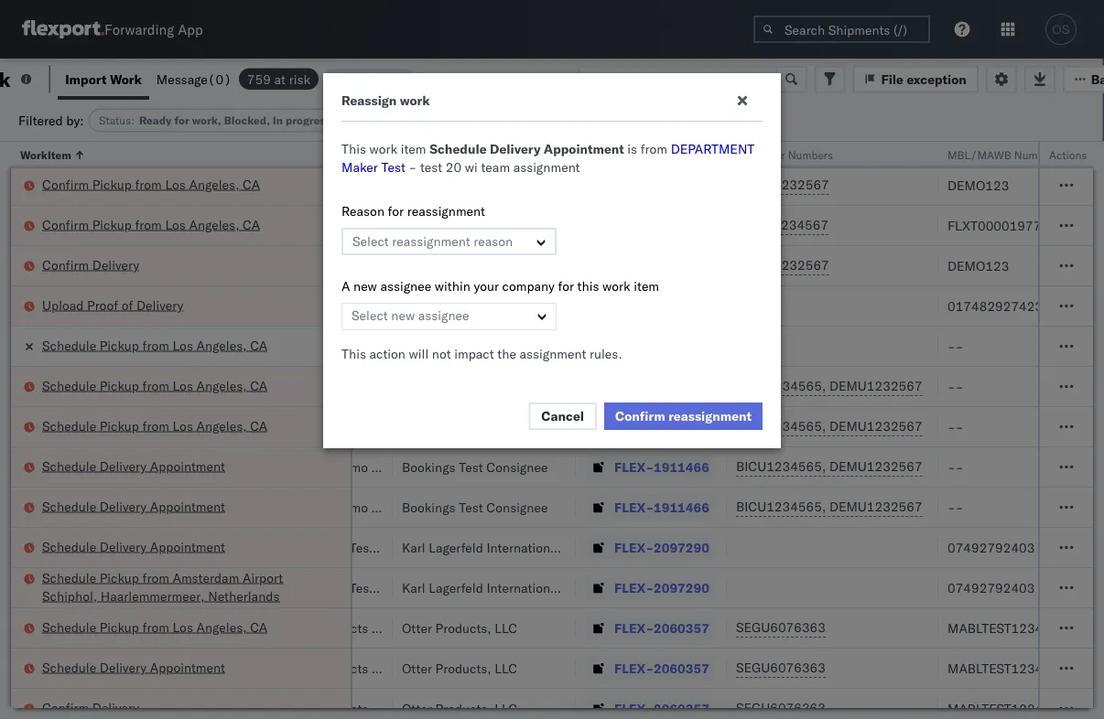 Task type: locate. For each thing, give the bounding box(es) containing it.
schedule for first schedule pickup from los angeles, ca link from the top
[[42, 136, 96, 152]]

from for 3rd schedule pickup from los angeles, ca link from the bottom
[[142, 378, 169, 394]]

10 flex- from the top
[[614, 701, 654, 717]]

1 integration test account - on ag from the left
[[283, 298, 480, 314]]

1 bicu1234565, from the top
[[736, 378, 826, 394]]

2 schedule pickup from los angeles, ca from the top
[[42, 337, 267, 353]]

your
[[474, 278, 499, 294]]

file exception button
[[853, 65, 978, 93], [853, 65, 978, 93]]

new up the action
[[391, 308, 415, 324]]

1 vertical spatial international
[[487, 580, 561, 596]]

item inside this work item schedule delivery appointment is from department maker test - test 20 wi team assignment
[[401, 141, 426, 157]]

1 horizontal spatial integration
[[402, 298, 465, 314]]

1 horizontal spatial ag
[[581, 298, 599, 314]]

3 products from the top
[[316, 701, 368, 717]]

assignee up select new assignee
[[380, 278, 431, 294]]

the
[[497, 346, 516, 362]]

1 vertical spatial air
[[164, 540, 180, 556]]

0 vertical spatial confirm delivery
[[42, 257, 139, 273]]

pickup for 2nd schedule pickup from los angeles, ca link from the bottom
[[100, 418, 139, 434]]

0 vertical spatial 1911466
[[654, 419, 709, 435]]

reassignment down '1919147'
[[668, 408, 752, 424]]

from for 5th schedule pickup from los angeles, ca link
[[142, 619, 169, 635]]

flex-
[[614, 137, 654, 153], [614, 338, 654, 354], [614, 419, 654, 435], [614, 459, 654, 475], [614, 499, 654, 515], [614, 540, 654, 556], [614, 580, 654, 596], [614, 620, 654, 636], [614, 661, 654, 677], [614, 701, 654, 717]]

3 schedule pickup from los angeles, ca link from the top
[[42, 377, 267, 395]]

1 vertical spatial llc
[[495, 661, 517, 677]]

1 vertical spatial confirm delivery button
[[42, 699, 139, 719]]

0 vertical spatial confirm pickup from los angeles, ca button
[[42, 175, 260, 195]]

1 vertical spatial segu6076363
[[736, 660, 826, 676]]

from for schedule pickup from amsterdam airport schiphol, haarlemmermeer, netherlands link
[[142, 570, 169, 586]]

new
[[353, 278, 377, 294], [391, 308, 415, 324]]

ag down your on the left of the page
[[462, 298, 480, 314]]

1 vertical spatial new
[[391, 308, 415, 324]]

5 ocean fcl from the top
[[164, 419, 228, 435]]

flex id
[[585, 148, 619, 162]]

reassignment down reason for reassignment
[[392, 233, 470, 249]]

due
[[582, 114, 603, 127]]

confirm delivery
[[42, 257, 139, 273], [42, 700, 139, 716]]

0 vertical spatial segu6076363
[[736, 620, 826, 636]]

Search Shipments (/) text field
[[753, 16, 930, 43]]

flex-2097290 button
[[585, 535, 713, 561], [585, 535, 713, 561], [585, 575, 713, 601], [585, 575, 713, 601]]

0 vertical spatial 2060357
[[654, 620, 709, 636]]

appointment for 3rd schedule delivery appointment link from the bottom of the page
[[150, 498, 225, 514]]

this action will not impact the assignment rules.
[[341, 346, 622, 362]]

2 karl lagerfeld international b.v c/o bleckmann from the top
[[402, 580, 678, 596]]

for right reason
[[388, 203, 404, 219]]

0 vertical spatial item
[[401, 141, 426, 157]]

0 horizontal spatial on
[[440, 298, 459, 314]]

1 on from the left
[[440, 298, 459, 314]]

a
[[341, 278, 350, 294]]

ag down the this on the right of the page
[[581, 298, 599, 314]]

confirm
[[42, 176, 89, 192], [42, 217, 89, 233], [42, 257, 89, 273], [615, 408, 665, 424], [42, 700, 89, 716]]

assignee down the within
[[418, 308, 469, 324]]

schedule pickup from los angeles, ca for 2nd schedule pickup from los angeles, ca link
[[42, 337, 267, 353]]

flex-1919147 button
[[585, 334, 713, 359], [585, 334, 713, 359]]

4 demo from the top
[[334, 459, 368, 475]]

0 vertical spatial lagerfeld
[[429, 540, 483, 556]]

impact
[[454, 346, 494, 362]]

integration down the within
[[402, 298, 465, 314]]

0 vertical spatial confirm delivery button
[[42, 256, 139, 276]]

ca for 5th schedule pickup from los angeles, ca link
[[250, 619, 267, 635]]

angeles, for 5th schedule pickup from los angeles, ca link
[[196, 619, 247, 635]]

pickup for first 'confirm pickup from los angeles, ca' link from the top of the page
[[92, 176, 132, 192]]

from
[[142, 136, 169, 152], [641, 141, 667, 157], [135, 176, 162, 192], [135, 217, 162, 233], [142, 337, 169, 353], [142, 378, 169, 394], [142, 418, 169, 434], [142, 570, 169, 586], [142, 619, 169, 635]]

los for 2nd schedule pickup from los angeles, ca link from the bottom
[[173, 418, 193, 434]]

1 this from the top
[[341, 141, 366, 157]]

2 flex-1911466 from the top
[[614, 459, 709, 475]]

for left work,
[[174, 114, 189, 127]]

0 vertical spatial demo123
[[948, 177, 1009, 193]]

1 horizontal spatial for
[[388, 203, 404, 219]]

1 vertical spatial flex-2060357
[[614, 661, 709, 677]]

assignment down 'overdue,'
[[513, 159, 580, 175]]

appointment for 1st schedule delivery appointment link from the bottom of the page
[[150, 660, 225, 676]]

is
[[627, 141, 637, 157]]

2 schedule pickup from los angeles, ca button from the top
[[42, 377, 267, 397]]

4 ocean lcl from the top
[[164, 701, 227, 717]]

confirm delivery button
[[42, 256, 139, 276], [42, 699, 139, 719]]

workitem
[[20, 148, 71, 162]]

otter products, llc
[[402, 620, 517, 636], [402, 661, 517, 677], [402, 701, 517, 717]]

risk right the at
[[506, 114, 524, 127]]

2 vertical spatial work
[[602, 278, 630, 294]]

4 flex- from the top
[[614, 459, 654, 475]]

b.v
[[564, 540, 584, 556], [564, 580, 584, 596]]

2 honeywell from the left
[[402, 217, 462, 233]]

work right the this on the right of the page
[[602, 278, 630, 294]]

2 horizontal spatial work
[[602, 278, 630, 294]]

2 vertical spatial flex-2060357
[[614, 701, 709, 717]]

ca
[[250, 136, 267, 152], [243, 176, 260, 192], [243, 217, 260, 233], [250, 337, 267, 353], [250, 378, 267, 394], [250, 418, 267, 434], [250, 619, 267, 635]]

2 vertical spatial segu6076363
[[736, 700, 826, 716]]

reassignment up select reassignment reason
[[407, 203, 485, 219]]

1 honeywell from the left
[[283, 217, 343, 233]]

blocked,
[[224, 114, 270, 127]]

item right the this on the right of the page
[[634, 278, 659, 294]]

1 vertical spatial c/o
[[588, 580, 609, 596]]

schedule pickup from los angeles, ca for first schedule pickup from los angeles, ca link from the top
[[42, 136, 267, 152]]

segu6076363
[[736, 620, 826, 636], [736, 660, 826, 676], [736, 700, 826, 716]]

1 2097290 from the top
[[654, 540, 709, 556]]

angeles, for first schedule pickup from los angeles, ca link from the top
[[196, 136, 247, 152]]

risk
[[289, 71, 310, 87], [506, 114, 524, 127]]

work
[[400, 92, 430, 108], [369, 141, 397, 157], [602, 278, 630, 294]]

1 vertical spatial 07492792403
[[948, 580, 1035, 596]]

4 schedule delivery appointment from the top
[[42, 660, 225, 676]]

1 b.v from the top
[[564, 540, 584, 556]]

on
[[359, 71, 373, 87]]

3 otter products - test account from the top
[[283, 701, 459, 717]]

2 air from the top
[[164, 540, 180, 556]]

1 vertical spatial products,
[[435, 661, 491, 677]]

team
[[481, 159, 510, 175]]

1 vertical spatial reassignment
[[392, 233, 470, 249]]

1 horizontal spatial new
[[391, 308, 415, 324]]

numbers inside 'button'
[[788, 148, 833, 162]]

confirm reassignment
[[615, 408, 752, 424]]

item
[[401, 141, 426, 157], [634, 278, 659, 294]]

delivery
[[490, 141, 540, 157], [92, 257, 139, 273], [136, 297, 183, 313], [100, 458, 147, 474], [100, 498, 147, 514], [100, 539, 147, 555], [100, 660, 147, 676], [92, 700, 139, 716]]

1 flexport demo consignee from the top
[[283, 338, 433, 354]]

6 fcl from the top
[[205, 459, 228, 475]]

0 horizontal spatial integration
[[283, 298, 346, 314]]

2 vertical spatial products,
[[435, 701, 491, 717]]

2 b.v from the top
[[564, 580, 584, 596]]

honeywell - test account
[[283, 217, 434, 233], [402, 217, 553, 233]]

0 vertical spatial international
[[487, 540, 561, 556]]

3 air from the top
[[164, 580, 180, 596]]

resize handle column header for consignee
[[554, 142, 576, 720]]

integration test account - on ag down 'a new assignee within your company for this work item'
[[402, 298, 599, 314]]

1 vertical spatial this
[[341, 346, 366, 362]]

this inside this work item schedule delivery appointment is from department maker test - test 20 wi team assignment
[[341, 141, 366, 157]]

0 vertical spatial products
[[316, 620, 368, 636]]

ca for 2nd schedule pickup from los angeles, ca link
[[250, 337, 267, 353]]

1 07492792403 from the top
[[948, 540, 1035, 556]]

1 ag from the left
[[462, 298, 480, 314]]

for left the this on the right of the page
[[558, 278, 574, 294]]

angeles, for 3rd schedule pickup from los angeles, ca link from the bottom
[[196, 378, 247, 394]]

0 horizontal spatial for
[[174, 114, 189, 127]]

2 vertical spatial llc
[[495, 701, 517, 717]]

mbl/mawb numbers button
[[938, 144, 1075, 162]]

2 ocean from the top
[[164, 177, 201, 193]]

1 vertical spatial karl lagerfeld international b.v c/o bleckmann
[[402, 580, 678, 596]]

numbers right container
[[788, 148, 833, 162]]

work up snoozed : no
[[400, 92, 430, 108]]

select for select reassignment reason
[[352, 233, 389, 249]]

0 horizontal spatial risk
[[289, 71, 310, 87]]

3 ocean lcl from the top
[[164, 661, 227, 677]]

0 vertical spatial air
[[164, 298, 180, 314]]

schedule for 2nd schedule pickup from los angeles, ca link from the bottom
[[42, 418, 96, 434]]

1 vertical spatial risk
[[506, 114, 524, 127]]

angeles, for 2nd 'confirm pickup from los angeles, ca' link from the top of the page
[[189, 217, 239, 233]]

confirm pickup from los angeles, ca for 2nd 'confirm pickup from los angeles, ca' link from the top of the page
[[42, 217, 260, 233]]

1 horizontal spatial on
[[559, 298, 578, 314]]

1 otter products, llc from the top
[[402, 620, 517, 636]]

1 vertical spatial assignee
[[418, 308, 469, 324]]

1 ocean from the top
[[164, 137, 201, 153]]

2 horizontal spatial for
[[558, 278, 574, 294]]

0 vertical spatial 2097290
[[654, 540, 709, 556]]

container numbers
[[736, 148, 833, 162]]

los
[[173, 136, 193, 152], [165, 176, 186, 192], [165, 217, 186, 233], [173, 337, 193, 353], [173, 378, 193, 394], [173, 418, 193, 434], [173, 619, 193, 635]]

resize handle column header
[[75, 142, 97, 720], [133, 142, 155, 720], [252, 142, 274, 720], [329, 142, 351, 720], [371, 142, 393, 720], [554, 142, 576, 720], [705, 142, 727, 720], [916, 142, 938, 720], [1071, 142, 1093, 720], [1071, 142, 1093, 720]]

numbers
[[788, 148, 833, 162], [1014, 148, 1059, 162]]

flexport
[[283, 338, 331, 354], [283, 379, 331, 395], [283, 419, 331, 435], [283, 459, 331, 475], [283, 499, 331, 515]]

1 integration from the left
[[283, 298, 346, 314]]

0 vertical spatial flex-1911466
[[614, 419, 709, 435]]

7 ocean from the top
[[164, 459, 201, 475]]

confirm pickup from los angeles, ca for first 'confirm pickup from los angeles, ca' link from the top of the page
[[42, 176, 260, 192]]

4 ocean fcl from the top
[[164, 379, 228, 395]]

1 horizontal spatial item
[[634, 278, 659, 294]]

2 vertical spatial products
[[316, 701, 368, 717]]

assignee for select new assignee
[[418, 308, 469, 324]]

1 vertical spatial otter products, llc
[[402, 661, 517, 677]]

reassignment for confirm
[[668, 408, 752, 424]]

for
[[174, 114, 189, 127], [388, 203, 404, 219], [558, 278, 574, 294]]

1 vertical spatial confirm pickup from los angeles, ca button
[[42, 216, 260, 236]]

schedule for schedule pickup from amsterdam airport schiphol, haarlemmermeer, netherlands link
[[42, 570, 96, 586]]

products,
[[435, 620, 491, 636], [435, 661, 491, 677], [435, 701, 491, 717]]

: for snoozed
[[421, 114, 425, 127]]

demo123
[[948, 177, 1009, 193], [948, 258, 1009, 274]]

2 vertical spatial for
[[558, 278, 574, 294]]

this left the action
[[341, 346, 366, 362]]

1 vertical spatial 2060357
[[654, 661, 709, 677]]

from for 2nd 'confirm pickup from los angeles, ca' link from the top of the page
[[135, 217, 162, 233]]

ag
[[462, 298, 480, 314], [581, 298, 599, 314]]

schedule inside this work item schedule delivery appointment is from department maker test - test 20 wi team assignment
[[429, 141, 487, 157]]

work for reassign
[[400, 92, 430, 108]]

0 horizontal spatial work
[[369, 141, 397, 157]]

netherlands
[[208, 588, 280, 604]]

angeles,
[[196, 136, 247, 152], [189, 176, 239, 192], [189, 217, 239, 233], [196, 337, 247, 353], [196, 378, 247, 394], [196, 418, 247, 434], [196, 619, 247, 635]]

2 honeywell - test account from the left
[[402, 217, 553, 233]]

20
[[446, 159, 462, 175]]

status : ready for work, blocked, in progress
[[99, 114, 331, 127]]

0 vertical spatial flex-2060357
[[614, 620, 709, 636]]

angeles, for 2nd schedule pickup from los angeles, ca link
[[196, 337, 247, 353]]

2 vertical spatial flex-1911466
[[614, 499, 709, 515]]

2 vertical spatial otter products, llc
[[402, 701, 517, 717]]

honeywell down test
[[402, 217, 462, 233]]

1 horizontal spatial honeywell
[[402, 217, 462, 233]]

1 horizontal spatial numbers
[[1014, 148, 1059, 162]]

2 schedule delivery appointment from the top
[[42, 498, 225, 514]]

0 vertical spatial bleckmann
[[613, 540, 678, 556]]

flex id button
[[576, 144, 709, 162]]

on down the within
[[440, 298, 459, 314]]

0 vertical spatial otter products, llc
[[402, 620, 517, 636]]

numbers right 'mbl/mawb'
[[1014, 148, 1059, 162]]

honeywell - test account down wi
[[402, 217, 553, 233]]

from inside this work item schedule delivery appointment is from department maker test - test 20 wi team assignment
[[641, 141, 667, 157]]

: left the ready
[[131, 114, 135, 127]]

1 vertical spatial products
[[316, 661, 368, 677]]

1 c/o from the top
[[588, 540, 609, 556]]

4 -- from the top
[[948, 459, 963, 475]]

numbers for container numbers
[[788, 148, 833, 162]]

1 vertical spatial mabltest12345
[[948, 661, 1051, 677]]

2 vertical spatial otter products - test account
[[283, 701, 459, 717]]

0 vertical spatial karl
[[402, 540, 425, 556]]

demo123 up the "017482927423"
[[948, 258, 1009, 274]]

risk right at
[[289, 71, 310, 87]]

0 vertical spatial c/o
[[588, 540, 609, 556]]

from for first 'confirm pickup from los angeles, ca' link from the top of the page
[[135, 176, 162, 192]]

pickup inside schedule pickup from amsterdam airport schiphol, haarlemmermeer, netherlands
[[100, 570, 139, 586]]

1 -- from the top
[[948, 338, 963, 354]]

this up maker
[[341, 141, 366, 157]]

from inside schedule pickup from amsterdam airport schiphol, haarlemmermeer, netherlands
[[142, 570, 169, 586]]

1 confirm delivery from the top
[[42, 257, 139, 273]]

0 vertical spatial confirm pickup from los angeles, ca
[[42, 176, 260, 192]]

1 vertical spatial confirm delivery
[[42, 700, 139, 716]]

0 horizontal spatial new
[[353, 278, 377, 294]]

1911466
[[654, 419, 709, 435], [654, 459, 709, 475], [654, 499, 709, 515]]

2 07492792403 from the top
[[948, 580, 1035, 596]]

0 vertical spatial reassignment
[[407, 203, 485, 219]]

0 vertical spatial flex-2097290
[[614, 540, 709, 556]]

1 vertical spatial 2097290
[[654, 580, 709, 596]]

integration
[[283, 298, 346, 314], [402, 298, 465, 314]]

work inside this work item schedule delivery appointment is from department maker test - test 20 wi team assignment
[[369, 141, 397, 157]]

1 vertical spatial flex-2097290
[[614, 580, 709, 596]]

flex-1911466
[[614, 419, 709, 435], [614, 459, 709, 475], [614, 499, 709, 515]]

los for first 'confirm pickup from los angeles, ca' link from the top of the page
[[165, 176, 186, 192]]

ba
[[1091, 71, 1104, 87]]

3 flexport from the top
[[283, 419, 331, 435]]

1 otter products - test account from the top
[[283, 620, 459, 636]]

--
[[948, 338, 963, 354], [948, 379, 963, 395], [948, 419, 963, 435], [948, 459, 963, 475], [948, 499, 963, 515]]

2 vertical spatial mabltest12345
[[948, 701, 1051, 717]]

: left no
[[421, 114, 425, 127]]

1 bleckmann from the top
[[613, 540, 678, 556]]

Search Work text field
[[578, 65, 778, 93]]

0 horizontal spatial ag
[[462, 298, 480, 314]]

item up test
[[401, 141, 426, 157]]

los for 5th schedule pickup from los angeles, ca link
[[173, 619, 193, 635]]

reset
[[430, 70, 464, 87]]

1 vertical spatial confirm pickup from los angeles, ca link
[[42, 216, 260, 234]]

schedule pickup from los angeles, ca button
[[42, 135, 267, 155], [42, 377, 267, 397], [42, 417, 267, 437], [42, 618, 267, 639]]

4 ocean from the top
[[164, 338, 201, 354]]

ca for 2nd schedule pickup from los angeles, ca link from the bottom
[[250, 418, 267, 434]]

pickup for schedule pickup from amsterdam airport schiphol, haarlemmermeer, netherlands link
[[100, 570, 139, 586]]

ocean lcl
[[164, 217, 227, 233], [164, 620, 227, 636], [164, 661, 227, 677], [164, 701, 227, 717]]

bleckmann
[[613, 540, 678, 556], [613, 580, 678, 596]]

5 ocean from the top
[[164, 379, 201, 395]]

0 horizontal spatial :
[[131, 114, 135, 127]]

schedule for 1st schedule delivery appointment link from the bottom of the page
[[42, 660, 96, 676]]

confirm pickup from los angeles, ca link
[[42, 175, 260, 194], [42, 216, 260, 234]]

2060357
[[654, 620, 709, 636], [654, 661, 709, 677], [654, 701, 709, 717]]

account
[[385, 217, 434, 233], [504, 217, 553, 233], [377, 298, 425, 314], [496, 298, 544, 314], [411, 620, 459, 636], [411, 661, 459, 677], [411, 701, 459, 717]]

mode
[[164, 148, 192, 162]]

2 ocean lcl from the top
[[164, 620, 227, 636]]

work for this
[[369, 141, 397, 157]]

this for this action will not impact the assignment rules.
[[341, 346, 366, 362]]

work up maker
[[369, 141, 397, 157]]

2 vertical spatial reassignment
[[668, 408, 752, 424]]

1 flex-2060357 from the top
[[614, 620, 709, 636]]

flex-2060357 button
[[585, 616, 713, 641], [585, 616, 713, 641], [585, 656, 713, 682], [585, 656, 713, 682], [585, 696, 713, 720], [585, 696, 713, 720]]

select down reason
[[352, 233, 389, 249]]

6 flex- from the top
[[614, 540, 654, 556]]

0 vertical spatial select
[[352, 233, 389, 249]]

3 llc from the top
[[495, 701, 517, 717]]

os button
[[1040, 8, 1082, 50]]

0 horizontal spatial item
[[401, 141, 426, 157]]

: for status
[[131, 114, 135, 127]]

2 flex-2060357 from the top
[[614, 661, 709, 677]]

3 bicu1234565, from the top
[[736, 459, 826, 475]]

1 vertical spatial work
[[369, 141, 397, 157]]

2 vertical spatial 2060357
[[654, 701, 709, 717]]

3 ocean from the top
[[164, 217, 201, 233]]

0 vertical spatial confirm pickup from los angeles, ca link
[[42, 175, 260, 194]]

0 vertical spatial for
[[174, 114, 189, 127]]

1 vertical spatial assignment
[[520, 346, 586, 362]]

0 vertical spatial llc
[[495, 620, 517, 636]]

0 vertical spatial 07492792403
[[948, 540, 1035, 556]]

2 schedule pickup from los angeles, ca link from the top
[[42, 336, 267, 355]]

resize handle column header for mbl/mawb numbers
[[1071, 142, 1093, 720]]

0 vertical spatial mabltest12345
[[948, 620, 1051, 636]]

this
[[341, 141, 366, 157], [341, 346, 366, 362]]

1 vertical spatial bleckmann
[[613, 580, 678, 596]]

1 confirm delivery button from the top
[[42, 256, 139, 276]]

flex-2097290
[[614, 540, 709, 556], [614, 580, 709, 596]]

1 horizontal spatial work
[[400, 92, 430, 108]]

3 lcl from the top
[[205, 661, 227, 677]]

integration test account - on ag down a
[[283, 298, 480, 314]]

numbers inside button
[[1014, 148, 1059, 162]]

new right a
[[353, 278, 377, 294]]

1 vertical spatial confirm pickup from los angeles, ca
[[42, 217, 260, 233]]

1 horizontal spatial risk
[[506, 114, 524, 127]]

integration down a
[[283, 298, 346, 314]]

demo123 down 'mbl/mawb'
[[948, 177, 1009, 193]]

pickup for first schedule pickup from los angeles, ca link from the top
[[100, 136, 139, 152]]

0 vertical spatial karl lagerfeld international b.v c/o bleckmann
[[402, 540, 678, 556]]

1 flex-2097290 from the top
[[614, 540, 709, 556]]

schiphol,
[[42, 588, 97, 604]]

1 vertical spatial flex-1911466
[[614, 459, 709, 475]]

consignee inside button
[[402, 148, 455, 162]]

schedule pickup from los angeles, ca
[[42, 136, 267, 152], [42, 337, 267, 353], [42, 378, 267, 394], [42, 418, 267, 434], [42, 619, 267, 635]]

2 1911466 from the top
[[654, 459, 709, 475]]

: right the at
[[524, 114, 527, 127]]

los for 2nd schedule pickup from los angeles, ca link
[[173, 337, 193, 353]]

1 vertical spatial otter products - test account
[[283, 661, 459, 677]]

1 vertical spatial b.v
[[564, 580, 584, 596]]

1 karl lagerfeld international b.v c/o bleckmann from the top
[[402, 540, 678, 556]]

schedule inside schedule pickup from amsterdam airport schiphol, haarlemmermeer, netherlands
[[42, 570, 96, 586]]

honeywell - test account down maker
[[283, 217, 434, 233]]

2 confirm delivery link from the top
[[42, 699, 139, 717]]

select up the action
[[352, 308, 388, 324]]

actions
[[1049, 148, 1087, 162]]

2 : from the left
[[421, 114, 425, 127]]

reassign work
[[341, 92, 430, 108]]

3 1911466 from the top
[[654, 499, 709, 515]]

1 honeywell - test account from the left
[[283, 217, 434, 233]]

3 2060357 from the top
[[654, 701, 709, 717]]

upload proof of delivery
[[42, 297, 183, 313]]

2 schedule delivery appointment button from the top
[[42, 498, 225, 518]]

on down the this on the right of the page
[[559, 298, 578, 314]]

angeles, for 2nd schedule pickup from los angeles, ca link from the bottom
[[196, 418, 247, 434]]

assignment right the
[[520, 346, 586, 362]]

1 segu6076363 from the top
[[736, 620, 826, 636]]

integration test account - on ag
[[283, 298, 480, 314], [402, 298, 599, 314]]

schedule for 5th schedule pickup from los angeles, ca link
[[42, 619, 96, 635]]

confirm delivery link for 1st confirm delivery button from the top
[[42, 256, 139, 274]]

reassignment inside button
[[668, 408, 752, 424]]

honeywell up a
[[283, 217, 343, 233]]

new for a
[[353, 278, 377, 294]]

1 vertical spatial lagerfeld
[[429, 580, 483, 596]]

1 vertical spatial demo123
[[948, 258, 1009, 274]]

1 vertical spatial select
[[352, 308, 388, 324]]

confirm delivery for 1st confirm delivery button from the top
[[42, 257, 139, 273]]

4 flexport from the top
[[283, 459, 331, 475]]

proof
[[87, 297, 118, 313]]

0 vertical spatial assignment
[[513, 159, 580, 175]]

1 confirm pickup from los angeles, ca button from the top
[[42, 175, 260, 195]]

flex-1911466 button
[[585, 414, 713, 440], [585, 414, 713, 440], [585, 455, 713, 480], [585, 455, 713, 480], [585, 495, 713, 520], [585, 495, 713, 520]]

1 products, from the top
[[435, 620, 491, 636]]

1 schedule delivery appointment link from the top
[[42, 457, 225, 476]]



Task type: describe. For each thing, give the bounding box(es) containing it.
flexport. image
[[22, 20, 104, 38]]

from for first schedule pickup from los angeles, ca link from the top
[[142, 136, 169, 152]]

reason
[[341, 203, 384, 219]]

client name button
[[274, 144, 374, 162]]

4 schedule delivery appointment link from the top
[[42, 659, 225, 677]]

mbl/mawb numbers
[[948, 148, 1059, 162]]

3 flex- from the top
[[614, 419, 654, 435]]

2 confirm pickup from los angeles, ca button from the top
[[42, 216, 260, 236]]

schedule pickup from los angeles, ca for 2nd schedule pickup from los angeles, ca link from the bottom
[[42, 418, 267, 434]]

snooze
[[106, 148, 142, 162]]

2 products, from the top
[[435, 661, 491, 677]]

reason
[[474, 233, 513, 249]]

4 lcl from the top
[[205, 701, 227, 717]]

205
[[331, 71, 355, 87]]

work
[[110, 71, 142, 87]]

ca for 2nd 'confirm pickup from los angeles, ca' link from the top of the page
[[243, 217, 260, 233]]

confirm for the confirm reassignment button
[[615, 408, 665, 424]]

wi
[[465, 159, 478, 175]]

pickup for 5th schedule pickup from los angeles, ca link
[[100, 619, 139, 635]]

1 1911466 from the top
[[654, 419, 709, 435]]

3 ocean fcl from the top
[[164, 338, 228, 354]]

this for this work item schedule delivery appointment is from department maker test - test 20 wi team assignment
[[341, 141, 366, 157]]

ba button
[[1063, 65, 1104, 93]]

file exception
[[881, 71, 967, 87]]

forwarding
[[104, 21, 174, 38]]

file
[[881, 71, 904, 87]]

9 ocean from the top
[[164, 620, 201, 636]]

select reassignment reason
[[352, 233, 513, 249]]

confirm for 2nd 'confirm pickup from los angeles, ca' link from the top of the page
[[42, 217, 89, 233]]

1919147
[[654, 338, 709, 354]]

import work
[[65, 71, 142, 87]]

1 vertical spatial item
[[634, 278, 659, 294]]

5 -- from the top
[[948, 499, 963, 515]]

reassign
[[341, 92, 397, 108]]

upload
[[42, 297, 84, 313]]

reassignment for select
[[392, 233, 470, 249]]

2 on from the left
[[559, 298, 578, 314]]

6 ocean from the top
[[164, 419, 201, 435]]

assignee for a new assignee within your company for this work item
[[380, 278, 431, 294]]

3 : from the left
[[524, 114, 527, 127]]

at risk : overdue, due soon
[[491, 114, 631, 127]]

1 2060357 from the top
[[654, 620, 709, 636]]

resize handle column header for mode
[[252, 142, 274, 720]]

5 flex- from the top
[[614, 499, 654, 515]]

1 demo123 from the top
[[948, 177, 1009, 193]]

in
[[273, 114, 283, 127]]

1891264
[[654, 137, 709, 153]]

1 confirm pickup from los angeles, ca link from the top
[[42, 175, 260, 194]]

2 segu6076363 from the top
[[736, 660, 826, 676]]

from for 2nd schedule pickup from los angeles, ca link
[[142, 337, 169, 353]]

4 schedule pickup from los angeles, ca link from the top
[[42, 417, 267, 435]]

appointment inside this work item schedule delivery appointment is from department maker test - test 20 wi team assignment
[[544, 141, 624, 157]]

test
[[420, 159, 442, 175]]

759
[[247, 71, 271, 87]]

- inside this work item schedule delivery appointment is from department maker test - test 20 wi team assignment
[[409, 159, 417, 175]]

2 lcl from the top
[[205, 620, 227, 636]]

within
[[435, 278, 470, 294]]

ca for 3rd schedule pickup from los angeles, ca link from the bottom
[[250, 378, 267, 394]]

exception
[[907, 71, 967, 87]]

5 flexport demo consignee from the top
[[283, 499, 433, 515]]

resize handle column header for container numbers
[[916, 142, 938, 720]]

1 schedule delivery appointment button from the top
[[42, 457, 225, 477]]

forwarding app
[[104, 21, 203, 38]]

will
[[409, 346, 429, 362]]

759 at risk
[[247, 71, 310, 87]]

ca for first schedule pickup from los angeles, ca link from the top
[[250, 136, 267, 152]]

default
[[483, 70, 527, 87]]

pickup for 2nd schedule pickup from los angeles, ca link
[[100, 337, 139, 353]]

reset to default filters
[[430, 70, 567, 87]]

pickup for 2nd 'confirm pickup from los angeles, ca' link from the top of the page
[[92, 217, 132, 233]]

numbers for mbl/mawb numbers
[[1014, 148, 1059, 162]]

flex-1891264
[[614, 137, 709, 153]]

confirm delivery for second confirm delivery button from the top of the page
[[42, 700, 139, 716]]

3 schedule delivery appointment button from the top
[[42, 538, 225, 558]]

work,
[[192, 114, 221, 127]]

(0)
[[208, 71, 231, 87]]

1 bicu1234565, demu1232567 from the top
[[736, 378, 922, 394]]

message (0)
[[156, 71, 231, 87]]

11 ocean from the top
[[164, 701, 201, 717]]

1 air from the top
[[164, 298, 180, 314]]

resize handle column header for flex id
[[705, 142, 727, 720]]

los for first schedule pickup from los angeles, ca link from the top
[[173, 136, 193, 152]]

2 c/o from the top
[[588, 580, 609, 596]]

pickup for 3rd schedule pickup from los angeles, ca link from the bottom
[[100, 378, 139, 394]]

3 mabltest12345 from the top
[[948, 701, 1051, 717]]

5 schedule pickup from los angeles, ca link from the top
[[42, 618, 267, 637]]

5 flexport from the top
[[283, 499, 331, 515]]

2 integration test account - on ag from the left
[[402, 298, 599, 314]]

7 flex- from the top
[[614, 580, 654, 596]]

container numbers button
[[727, 144, 920, 162]]

not
[[432, 346, 451, 362]]

confirm for first 'confirm pickup from los angeles, ca' link from the top of the page
[[42, 176, 89, 192]]

1 fcl from the top
[[205, 137, 228, 153]]

3 demo from the top
[[334, 419, 368, 435]]

3 flex-1911466 from the top
[[614, 499, 709, 515]]

flxt00001977428a
[[948, 217, 1074, 233]]

2 mabltest12345 from the top
[[948, 661, 1051, 677]]

client name
[[283, 148, 344, 162]]

by:
[[66, 112, 84, 128]]

id
[[608, 148, 619, 162]]

delivery inside this work item schedule delivery appointment is from department maker test - test 20 wi team assignment
[[490, 141, 540, 157]]

schedule for 1st schedule delivery appointment link from the top
[[42, 458, 96, 474]]

angeles, for first 'confirm pickup from los angeles, ca' link from the top of the page
[[189, 176, 239, 192]]

test123
[[948, 137, 1001, 153]]

2 demo from the top
[[334, 379, 368, 395]]

5 demo from the top
[[334, 499, 368, 515]]

2 2097290 from the top
[[654, 580, 709, 596]]

select new assignee
[[352, 308, 469, 324]]

confirm reassignment button
[[604, 403, 763, 430]]

2 demo123 from the top
[[948, 258, 1009, 274]]

company
[[502, 278, 555, 294]]

205 on track
[[331, 71, 406, 87]]

client
[[283, 148, 313, 162]]

5 fcl from the top
[[205, 419, 228, 435]]

1 flex- from the top
[[614, 137, 654, 153]]

3 products, from the top
[[435, 701, 491, 717]]

3 schedule delivery appointment link from the top
[[42, 538, 225, 556]]

1 international from the top
[[487, 540, 561, 556]]

schedule for 3rd schedule delivery appointment link from the bottom of the page
[[42, 498, 96, 514]]

maeu1234567
[[736, 217, 829, 233]]

confirm delivery link for second confirm delivery button from the top of the page
[[42, 699, 139, 717]]

import work button
[[58, 59, 149, 100]]

schedule for 3rd schedule pickup from los angeles, ca link from the bottom
[[42, 378, 96, 394]]

from for 2nd schedule pickup from los angeles, ca link from the bottom
[[142, 418, 169, 434]]

progress
[[286, 114, 331, 127]]

4 fcl from the top
[[205, 379, 228, 395]]

3 schedule pickup from los angeles, ca button from the top
[[42, 417, 267, 437]]

name
[[315, 148, 344, 162]]

maker
[[341, 159, 378, 175]]

los for 3rd schedule pickup from los angeles, ca link from the bottom
[[173, 378, 193, 394]]

snoozed : no
[[379, 114, 444, 127]]

appointment for 1st schedule delivery appointment link from the top
[[150, 458, 225, 474]]

ready
[[139, 114, 172, 127]]

2 flexport from the top
[[283, 379, 331, 395]]

3 fcl from the top
[[205, 338, 228, 354]]

schedule for third schedule delivery appointment link
[[42, 539, 96, 555]]

3 segu6076363 from the top
[[736, 700, 826, 716]]

1 demo from the top
[[334, 338, 368, 354]]

status
[[99, 114, 131, 127]]

2 bleckmann from the top
[[613, 580, 678, 596]]

overdue,
[[532, 114, 580, 127]]

1 ocean fcl from the top
[[164, 137, 228, 153]]

os
[[1052, 22, 1070, 36]]

2 karl from the top
[[402, 580, 425, 596]]

amsterdam
[[173, 570, 239, 586]]

track
[[376, 71, 406, 87]]

appointment for third schedule delivery appointment link
[[150, 539, 225, 555]]

airport
[[243, 570, 283, 586]]

7 fcl from the top
[[205, 499, 228, 515]]

2 bicu1234565, from the top
[[736, 418, 826, 434]]

schedule pickup from los angeles, ca for 5th schedule pickup from los angeles, ca link
[[42, 619, 267, 635]]

filters
[[530, 70, 567, 87]]

los for 2nd 'confirm pickup from los angeles, ca' link from the top of the page
[[165, 217, 186, 233]]

to
[[468, 70, 480, 87]]

schedule pickup from los angeles, ca for 3rd schedule pickup from los angeles, ca link from the bottom
[[42, 378, 267, 394]]

schedule pickup from amsterdam airport schiphol, haarlemmermeer, netherlands
[[42, 570, 283, 604]]

mode button
[[155, 144, 255, 162]]

select for select new assignee
[[352, 308, 388, 324]]

soon
[[606, 114, 631, 127]]

3 schedule delivery appointment from the top
[[42, 539, 225, 555]]

2 flex-2097290 from the top
[[614, 580, 709, 596]]

1 llc from the top
[[495, 620, 517, 636]]

flex
[[585, 148, 606, 162]]

snoozed
[[379, 114, 421, 127]]

1 flexport from the top
[[283, 338, 331, 354]]

this work item schedule delivery appointment is from department maker test - test 20 wi team assignment
[[341, 141, 754, 175]]

consignee button
[[393, 144, 558, 162]]

2 lagerfeld from the top
[[429, 580, 483, 596]]

new for select
[[391, 308, 415, 324]]

8 ocean from the top
[[164, 499, 201, 515]]

2 integration from the left
[[402, 298, 465, 314]]

schedule pickup from amsterdam airport schiphol, haarlemmermeer, netherlands button
[[42, 569, 327, 607]]

cancel
[[541, 408, 584, 424]]

filtered
[[18, 112, 63, 128]]

resize handle column header for client name
[[371, 142, 393, 720]]

2 schedule delivery appointment link from the top
[[42, 498, 225, 516]]

2 international from the top
[[487, 580, 561, 596]]

import
[[65, 71, 107, 87]]

app
[[178, 21, 203, 38]]

no
[[429, 114, 444, 127]]

2 llc from the top
[[495, 661, 517, 677]]

2 otter products - test account from the top
[[283, 661, 459, 677]]

flex-1919147
[[614, 338, 709, 354]]

1 karl from the top
[[402, 540, 425, 556]]

message
[[156, 71, 208, 87]]

1 schedule pickup from los angeles, ca button from the top
[[42, 135, 267, 155]]

schedule for 2nd schedule pickup from los angeles, ca link
[[42, 337, 96, 353]]

3 -- from the top
[[948, 419, 963, 435]]

mbl/mawb
[[948, 148, 1011, 162]]

test inside this work item schedule delivery appointment is from department maker test - test 20 wi team assignment
[[381, 159, 405, 175]]

container
[[736, 148, 785, 162]]

a new assignee within your company for this work item
[[341, 278, 659, 294]]

cancel button
[[528, 403, 597, 430]]

ca for first 'confirm pickup from los angeles, ca' link from the top of the page
[[243, 176, 260, 192]]

reset to default filters button
[[419, 65, 578, 93]]

haarlemmermeer,
[[100, 588, 205, 604]]

4 bicu1234565, from the top
[[736, 499, 826, 515]]

resize handle column header for workitem
[[329, 142, 351, 720]]

1 vertical spatial for
[[388, 203, 404, 219]]

workitem button
[[11, 144, 332, 162]]

assignment inside this work item schedule delivery appointment is from department maker test - test 20 wi team assignment
[[513, 159, 580, 175]]

department
[[671, 141, 754, 157]]

10 ocean from the top
[[164, 661, 201, 677]]



Task type: vqa. For each thing, say whether or not it's contained in the screenshot.
Container Numbers button at the right top
yes



